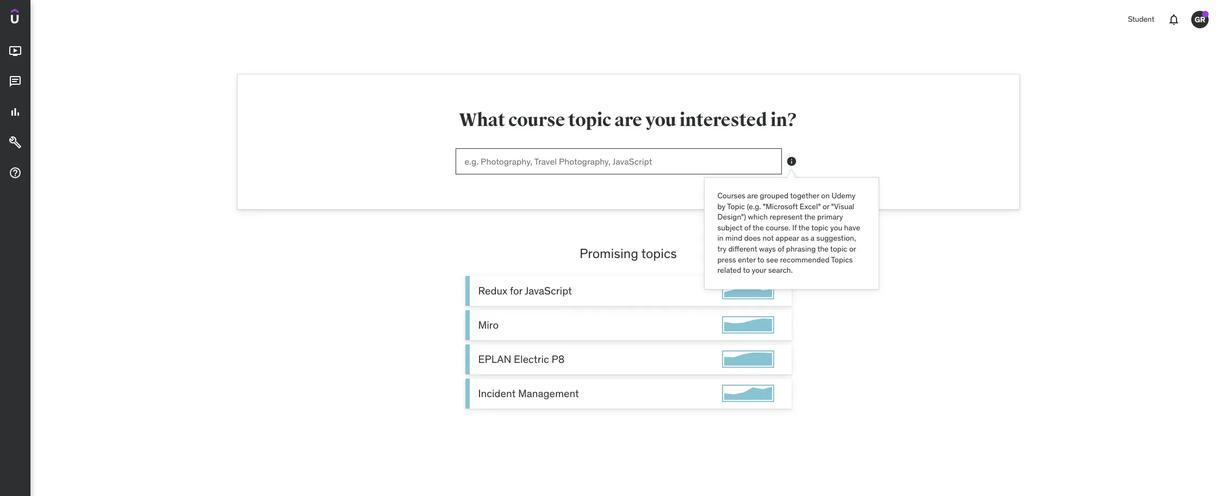 Task type: describe. For each thing, give the bounding box(es) containing it.
the down suggestion,
[[818, 244, 829, 254]]

interactive chart image for management
[[724, 387, 772, 400]]

in?
[[771, 109, 798, 132]]

notifications image
[[1168, 13, 1181, 26]]

ways
[[759, 244, 776, 254]]

the down excel" on the right top of page
[[805, 212, 816, 222]]

interactive chart image inside 'miro' link
[[724, 319, 772, 332]]

the right if
[[799, 223, 810, 233]]

"microsoft
[[763, 202, 798, 211]]

courses
[[718, 191, 746, 201]]

javascript
[[525, 284, 572, 297]]

search.
[[769, 266, 793, 275]]

incident management
[[478, 387, 579, 400]]

1 vertical spatial or
[[850, 244, 857, 254]]

recommended
[[781, 255, 830, 265]]

which
[[748, 212, 768, 222]]

eplan
[[478, 353, 512, 366]]

phrasing
[[787, 244, 816, 254]]

get info image
[[786, 156, 797, 167]]

have
[[845, 223, 861, 233]]

eplan electric p8
[[478, 353, 565, 366]]

enter
[[738, 255, 756, 265]]

are inside courses are grouped together on udemy by topic (e.g. "microsoft excel" or "visual design") which represent the primary subject of the course. if the topic you have in mind does not appear as a suggestion, try different ways of phrasing the topic or press enter to see recommended topics related to your search.
[[748, 191, 758, 201]]

different
[[729, 244, 758, 254]]

miro link
[[465, 310, 792, 340]]

topics
[[832, 255, 853, 265]]

a
[[811, 234, 815, 243]]

student
[[1128, 14, 1155, 24]]

udemy image
[[11, 9, 60, 27]]

1 horizontal spatial to
[[758, 255, 765, 265]]

1 medium image from the top
[[9, 75, 22, 88]]

course.
[[766, 223, 791, 233]]

interactive chart image for electric
[[724, 353, 772, 366]]

2 medium image from the top
[[9, 106, 22, 119]]

related
[[718, 266, 742, 275]]

grouped
[[760, 191, 789, 201]]

electric
[[514, 353, 549, 366]]

1 horizontal spatial topic
[[812, 223, 829, 233]]

incident management link
[[465, 379, 792, 409]]

course
[[508, 109, 565, 132]]

promising topics
[[580, 245, 677, 262]]

incident
[[478, 387, 516, 400]]

if
[[793, 223, 797, 233]]



Task type: locate. For each thing, give the bounding box(es) containing it.
promising
[[580, 245, 639, 262]]

0 horizontal spatial or
[[823, 202, 830, 211]]

of down the appear
[[778, 244, 785, 254]]

see
[[767, 255, 779, 265]]

primary
[[818, 212, 844, 222]]

1 medium image from the top
[[9, 45, 22, 58]]

redux for javascript link
[[465, 276, 792, 306]]

4 interactive chart image from the top
[[724, 387, 772, 400]]

2 vertical spatial topic
[[831, 244, 848, 254]]

1 vertical spatial are
[[748, 191, 758, 201]]

0 vertical spatial medium image
[[9, 45, 22, 58]]

not
[[763, 234, 774, 243]]

2 interactive chart image from the top
[[724, 319, 772, 332]]

0 vertical spatial topic
[[568, 109, 612, 132]]

of up does
[[745, 223, 751, 233]]

suggestion,
[[817, 234, 856, 243]]

on
[[822, 191, 830, 201]]

topic
[[727, 202, 745, 211]]

0 vertical spatial or
[[823, 202, 830, 211]]

topic up a
[[812, 223, 829, 233]]

miro
[[478, 319, 499, 332]]

3 medium image from the top
[[9, 167, 22, 180]]

student link
[[1122, 7, 1161, 33]]

or up topics
[[850, 244, 857, 254]]

0 horizontal spatial are
[[615, 109, 642, 132]]

2 medium image from the top
[[9, 136, 22, 149]]

for
[[510, 284, 523, 297]]

0 vertical spatial to
[[758, 255, 765, 265]]

in
[[718, 234, 724, 243]]

medium image
[[9, 75, 22, 88], [9, 106, 22, 119]]

gr
[[1195, 14, 1206, 24]]

or
[[823, 202, 830, 211], [850, 244, 857, 254]]

1 interactive chart image from the top
[[724, 285, 772, 298]]

e.g. Photography, Travel Photography, JavaScript text field
[[456, 149, 782, 175]]

are
[[615, 109, 642, 132], [748, 191, 758, 201]]

redux
[[478, 284, 508, 297]]

redux for javascript
[[478, 284, 572, 297]]

subject
[[718, 223, 743, 233]]

try
[[718, 244, 727, 254]]

management
[[518, 387, 579, 400]]

are up (e.g.
[[748, 191, 758, 201]]

the down which
[[753, 223, 764, 233]]

topic up e.g. photography, travel photography, javascript text box
[[568, 109, 612, 132]]

0 horizontal spatial of
[[745, 223, 751, 233]]

1 vertical spatial medium image
[[9, 136, 22, 149]]

excel"
[[800, 202, 821, 211]]

the
[[805, 212, 816, 222], [753, 223, 764, 233], [799, 223, 810, 233], [818, 244, 829, 254]]

1 vertical spatial topic
[[812, 223, 829, 233]]

what course topic are you interested in?
[[459, 109, 798, 132]]

interactive chart image inside eplan electric p8 link
[[724, 353, 772, 366]]

2 vertical spatial medium image
[[9, 167, 22, 180]]

press
[[718, 255, 736, 265]]

mind
[[726, 234, 743, 243]]

0 vertical spatial of
[[745, 223, 751, 233]]

eplan electric p8 link
[[465, 345, 792, 375]]

interested
[[680, 109, 768, 132]]

interactive chart image inside 'redux for javascript' link
[[724, 285, 772, 298]]

to
[[758, 255, 765, 265], [743, 266, 750, 275]]

1 vertical spatial you
[[831, 223, 843, 233]]

courses are grouped together on udemy by topic (e.g. "microsoft excel" or "visual design") which represent the primary subject of the course. if the topic you have in mind does not appear as a suggestion, try different ways of phrasing the topic or press enter to see recommended topics related to your search.
[[718, 191, 861, 275]]

interactive chart image
[[724, 285, 772, 298], [724, 319, 772, 332], [724, 353, 772, 366], [724, 387, 772, 400]]

as
[[801, 234, 809, 243]]

interactive chart image for for
[[724, 285, 772, 298]]

are up e.g. photography, travel photography, javascript text box
[[615, 109, 642, 132]]

you have alerts image
[[1203, 11, 1209, 17]]

0 vertical spatial medium image
[[9, 75, 22, 88]]

2 horizontal spatial topic
[[831, 244, 848, 254]]

0 vertical spatial you
[[646, 109, 677, 132]]

together
[[791, 191, 820, 201]]

topic
[[568, 109, 612, 132], [812, 223, 829, 233], [831, 244, 848, 254]]

1 vertical spatial of
[[778, 244, 785, 254]]

p8
[[552, 353, 565, 366]]

topic down suggestion,
[[831, 244, 848, 254]]

to down enter
[[743, 266, 750, 275]]

does
[[745, 234, 761, 243]]

interactive chart image inside incident management link
[[724, 387, 772, 400]]

1 horizontal spatial of
[[778, 244, 785, 254]]

1 horizontal spatial or
[[850, 244, 857, 254]]

to up your
[[758, 255, 765, 265]]

medium image
[[9, 45, 22, 58], [9, 136, 22, 149], [9, 167, 22, 180]]

you inside courses are grouped together on udemy by topic (e.g. "microsoft excel" or "visual design") which represent the primary subject of the course. if the topic you have in mind does not appear as a suggestion, try different ways of phrasing the topic or press enter to see recommended topics related to your search.
[[831, 223, 843, 233]]

udemy
[[832, 191, 856, 201]]

0 horizontal spatial topic
[[568, 109, 612, 132]]

design")
[[718, 212, 747, 222]]

1 vertical spatial to
[[743, 266, 750, 275]]

0 horizontal spatial you
[[646, 109, 677, 132]]

0 vertical spatial are
[[615, 109, 642, 132]]

(e.g.
[[747, 202, 761, 211]]

1 vertical spatial medium image
[[9, 106, 22, 119]]

your
[[752, 266, 767, 275]]

what
[[459, 109, 505, 132]]

1 horizontal spatial you
[[831, 223, 843, 233]]

0 horizontal spatial to
[[743, 266, 750, 275]]

by
[[718, 202, 726, 211]]

appear
[[776, 234, 800, 243]]

gr link
[[1188, 7, 1214, 33]]

or down on
[[823, 202, 830, 211]]

you
[[646, 109, 677, 132], [831, 223, 843, 233]]

"visual
[[832, 202, 855, 211]]

1 horizontal spatial are
[[748, 191, 758, 201]]

represent
[[770, 212, 803, 222]]

of
[[745, 223, 751, 233], [778, 244, 785, 254]]

topics
[[642, 245, 677, 262]]

3 interactive chart image from the top
[[724, 353, 772, 366]]



Task type: vqa. For each thing, say whether or not it's contained in the screenshot.
4th medium icon from the bottom
yes



